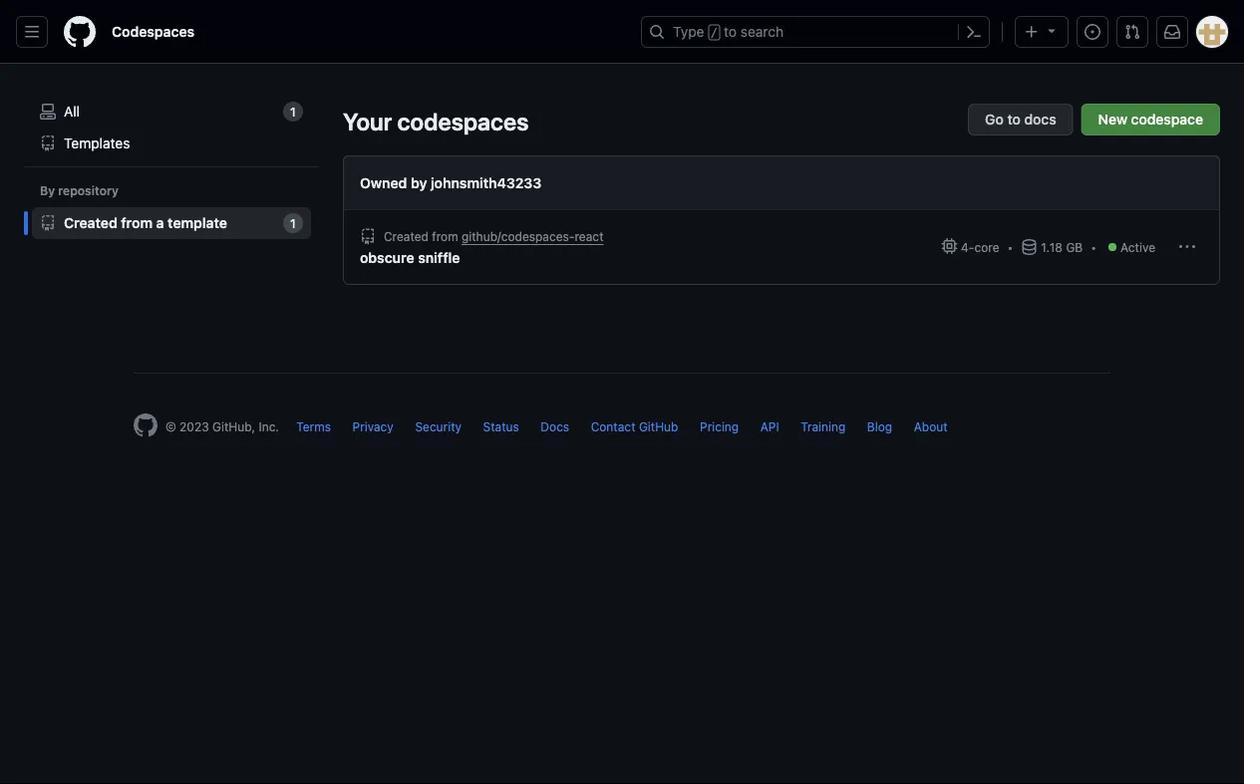 Task type: describe. For each thing, give the bounding box(es) containing it.
1 for created from a template
[[290, 216, 296, 230]]

4-core
[[958, 240, 1000, 254]]

status
[[483, 420, 519, 434]]

about link
[[914, 420, 948, 434]]

obscure sniffle link
[[360, 247, 468, 268]]

docs
[[1025, 111, 1057, 128]]

owned
[[360, 175, 407, 191]]

by repository
[[40, 184, 119, 198]]

©
[[166, 420, 176, 434]]

new codespace
[[1099, 111, 1204, 128]]

docs link
[[541, 420, 570, 434]]

blog link
[[868, 420, 893, 434]]

new codespace link
[[1082, 104, 1221, 136]]

homepage image
[[134, 414, 158, 438]]

github
[[639, 420, 679, 434]]

obscure sniffle
[[360, 249, 460, 266]]

a
[[156, 215, 164, 231]]

codespaces
[[112, 23, 195, 40]]

about
[[914, 420, 948, 434]]

status link
[[483, 420, 519, 434]]

repo template image
[[40, 215, 56, 231]]

search
[[741, 23, 784, 40]]

go to docs
[[986, 111, 1057, 128]]

by
[[411, 175, 427, 191]]

templates link
[[32, 128, 311, 160]]

type / to search
[[673, 23, 784, 40]]

template
[[168, 215, 227, 231]]

command palette image
[[966, 24, 982, 40]]

contact github
[[591, 420, 679, 434]]

sniffle
[[418, 249, 460, 266]]

cpu image
[[942, 238, 958, 254]]

from for a
[[121, 215, 153, 231]]

created from a template
[[64, 215, 227, 231]]

training link
[[801, 420, 846, 434]]

privacy
[[353, 420, 394, 434]]

go to docs link
[[969, 104, 1074, 136]]

git pull request image
[[1125, 24, 1141, 40]]

plus image
[[1024, 24, 1040, 40]]

terms link
[[297, 420, 331, 434]]

owned by johnsmith43233
[[360, 175, 542, 191]]

1.18
[[1042, 240, 1063, 254]]

your
[[343, 108, 392, 136]]

training
[[801, 420, 846, 434]]

gb
[[1067, 240, 1083, 254]]

obscure
[[360, 249, 415, 266]]

repo template image for templates
[[40, 136, 56, 152]]

codespaces
[[397, 108, 529, 136]]

to inside "link"
[[1008, 111, 1021, 128]]

core
[[975, 240, 1000, 254]]



Task type: vqa. For each thing, say whether or not it's contained in the screenshot.
guidelines
no



Task type: locate. For each thing, give the bounding box(es) containing it.
to right go
[[1008, 111, 1021, 128]]

1 vertical spatial repo template image
[[360, 229, 376, 245]]

1 for all
[[290, 105, 296, 119]]

1 horizontal spatial •
[[1091, 240, 1097, 254]]

pricing
[[700, 420, 739, 434]]

1 horizontal spatial created
[[384, 230, 429, 244]]

1 vertical spatial 1
[[290, 216, 296, 230]]

show more actions for codespace image
[[1180, 239, 1196, 255]]

0 vertical spatial to
[[724, 23, 737, 40]]

terms
[[297, 420, 331, 434]]

security
[[415, 420, 462, 434]]

created down repository
[[64, 215, 117, 231]]

0 horizontal spatial repo template image
[[40, 136, 56, 152]]

react
[[575, 230, 604, 244]]

1
[[290, 105, 296, 119], [290, 216, 296, 230]]

created
[[64, 215, 117, 231], [384, 230, 429, 244]]

by repository list
[[32, 207, 311, 239]]

0 vertical spatial repo template image
[[40, 136, 56, 152]]

1 • from the left
[[1008, 240, 1014, 254]]

blog
[[868, 420, 893, 434]]

github/codespaces-react link
[[462, 230, 604, 244]]

from inside by repository list
[[121, 215, 153, 231]]

github/codespaces-
[[462, 230, 575, 244]]

docs
[[541, 420, 570, 434]]

2 • from the left
[[1091, 240, 1097, 254]]

0 horizontal spatial to
[[724, 23, 737, 40]]

from for github/codespaces-
[[432, 230, 458, 244]]

your codespaces
[[343, 108, 529, 136]]

new
[[1099, 111, 1128, 128]]

homepage image
[[64, 16, 96, 48]]

1 right "template" in the left top of the page
[[290, 216, 296, 230]]

0 horizontal spatial from
[[121, 215, 153, 231]]

pricing link
[[700, 420, 739, 434]]

•
[[1008, 240, 1014, 254], [1091, 240, 1097, 254]]

contact github link
[[591, 420, 679, 434]]

api link
[[761, 420, 780, 434]]

created from github/codespaces-react
[[384, 230, 604, 244]]

1.18 gb •
[[1042, 240, 1097, 254]]

created inside by repository list
[[64, 215, 117, 231]]

api
[[761, 420, 780, 434]]

1 inside by repository list
[[290, 216, 296, 230]]

notifications image
[[1165, 24, 1181, 40]]

0 horizontal spatial created
[[64, 215, 117, 231]]

dot fill image
[[1105, 239, 1121, 255]]

to
[[724, 23, 737, 40], [1008, 111, 1021, 128]]

created for created from github/codespaces-react
[[384, 230, 429, 244]]

0 horizontal spatial •
[[1008, 240, 1014, 254]]

codespaces image
[[40, 104, 56, 120]]

1 left your
[[290, 105, 296, 119]]

© 2023 github, inc.
[[166, 420, 279, 434]]

codespace
[[1132, 111, 1204, 128]]

all
[[64, 103, 80, 120]]

database image
[[1022, 239, 1038, 255]]

1 horizontal spatial to
[[1008, 111, 1021, 128]]

johnsmith43233
[[431, 175, 542, 191]]

security link
[[415, 420, 462, 434]]

created for created from a template
[[64, 215, 117, 231]]

contact
[[591, 420, 636, 434]]

2023
[[180, 420, 209, 434]]

triangle down image
[[1044, 22, 1060, 38]]

repo template image for created from
[[360, 229, 376, 245]]

1 1 from the top
[[290, 105, 296, 119]]

2 1 from the top
[[290, 216, 296, 230]]

1 horizontal spatial from
[[432, 230, 458, 244]]

repository
[[58, 184, 119, 198]]

created up the obscure sniffle
[[384, 230, 429, 244]]

from left a
[[121, 215, 153, 231]]

from up sniffle
[[432, 230, 458, 244]]

4-
[[962, 240, 975, 254]]

repo template image up obscure
[[360, 229, 376, 245]]

active
[[1121, 240, 1156, 254]]

to right the "/"
[[724, 23, 737, 40]]

github,
[[212, 420, 255, 434]]

codespaces link
[[104, 16, 203, 48]]

1 vertical spatial to
[[1008, 111, 1021, 128]]

repo template image down the codespaces image
[[40, 136, 56, 152]]

repo template image
[[40, 136, 56, 152], [360, 229, 376, 245]]

by
[[40, 184, 55, 198]]

0 vertical spatial 1
[[290, 105, 296, 119]]

templates
[[64, 135, 130, 152]]

privacy link
[[353, 420, 394, 434]]

inc.
[[259, 420, 279, 434]]

repo template image inside 'templates' link
[[40, 136, 56, 152]]

• left dot fill icon
[[1091, 240, 1097, 254]]

/
[[711, 26, 718, 40]]

go
[[986, 111, 1004, 128]]

• left database image
[[1008, 240, 1014, 254]]

1 horizontal spatial repo template image
[[360, 229, 376, 245]]

issue opened image
[[1085, 24, 1101, 40]]

from
[[121, 215, 153, 231], [432, 230, 458, 244]]

type
[[673, 23, 705, 40]]



